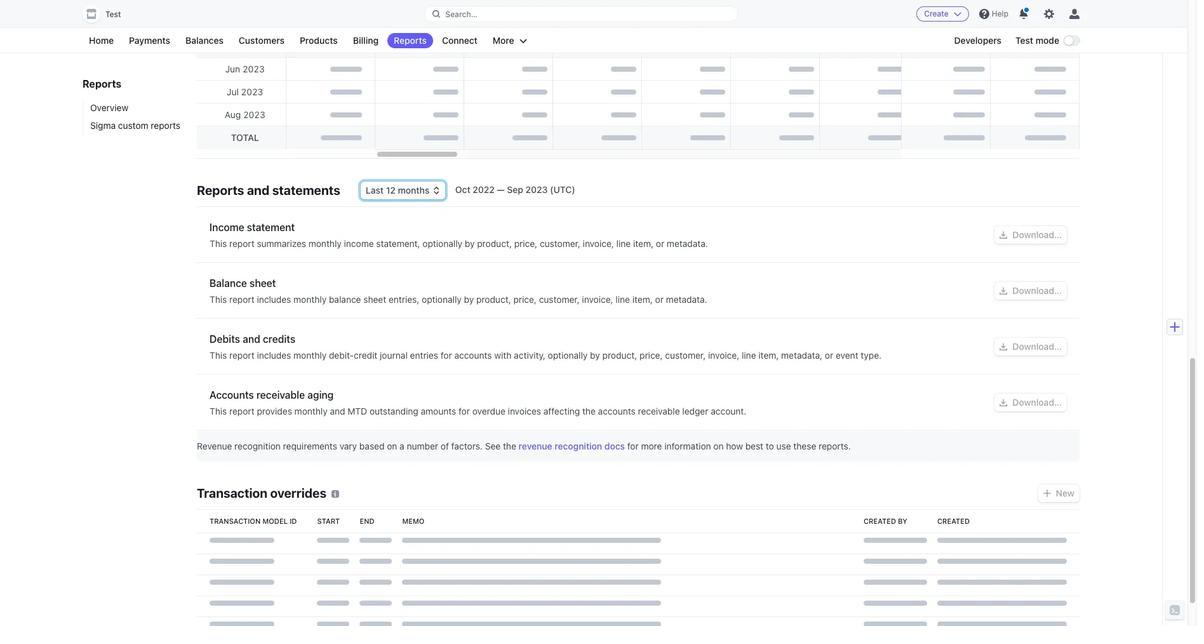 Task type: describe. For each thing, give the bounding box(es) containing it.
1 vertical spatial jul 2023
[[227, 86, 263, 97]]

more
[[641, 441, 662, 452]]

amounts
[[421, 406, 456, 417]]

balance
[[210, 278, 247, 289]]

outstanding
[[370, 406, 418, 417]]

search…
[[446, 9, 478, 19]]

download… for accounts receivable aging
[[1013, 397, 1062, 408]]

optionally inside 'debits and credits this report includes monthly debit-credit journal entries for accounts with activity, optionally by product, price, customer, invoice, line item, metadata, or event type.'
[[548, 350, 588, 361]]

connect link
[[436, 33, 484, 48]]

more
[[493, 35, 514, 46]]

custom
[[118, 120, 148, 131]]

created by
[[864, 517, 908, 525]]

income
[[344, 238, 374, 249]]

svg image for balance sheet
[[1000, 287, 1008, 295]]

oct for oct 2022 — sep 2023 (utc)
[[455, 184, 471, 195]]

monthly inside balance sheet this report includes monthly balance sheet entries, optionally by product, price, customer, invoice, line item, or metadata.
[[294, 294, 327, 305]]

and for debits
[[243, 333, 260, 345]]

0 horizontal spatial sheet
[[250, 278, 276, 289]]

2 horizontal spatial jun
[[984, 17, 1002, 28]]

notifications image
[[1019, 9, 1029, 19]]

customer, inside 'debits and credits this report includes monthly debit-credit journal entries for accounts with activity, optionally by product, price, customer, invoice, line item, metadata, or event type.'
[[665, 350, 706, 361]]

journal
[[380, 350, 408, 361]]

use
[[777, 441, 791, 452]]

download… for income statement
[[1013, 229, 1062, 240]]

customers
[[239, 35, 285, 46]]

1 vertical spatial jul
[[227, 86, 239, 97]]

information
[[665, 441, 711, 452]]

ledger
[[682, 406, 709, 417]]

create button
[[917, 6, 969, 22]]

invoice, inside balance sheet this report includes monthly balance sheet entries, optionally by product, price, customer, invoice, line item, or metadata.
[[582, 294, 613, 305]]

credits
[[263, 333, 295, 345]]

download… button for debits and credits
[[995, 338, 1067, 356]]

help
[[992, 9, 1009, 18]]

revenue recognition docs link
[[519, 441, 625, 452]]

balances link
[[179, 33, 230, 48]]

optionally inside income statement this report summarizes monthly income statement, optionally by product, price, customer, invoice, line item, or metadata.
[[423, 238, 462, 249]]

and inside accounts receivable aging this report provides monthly and mtd outstanding amounts for overdue invoices affecting the accounts receivable ledger account.
[[330, 406, 345, 417]]

svg image for accounts receivable aging
[[1000, 399, 1008, 407]]

2026
[[1004, 17, 1026, 28]]

more button
[[486, 33, 533, 48]]

vary
[[340, 441, 357, 452]]

this inside balance sheet this report includes monthly balance sheet entries, optionally by product, price, customer, invoice, line item, or metadata.
[[210, 294, 227, 305]]

price, inside income statement this report summarizes monthly income statement, optionally by product, price, customer, invoice, line item, or metadata.
[[514, 238, 538, 249]]

svg image for transaction overrides
[[1043, 490, 1051, 497]]

product, inside 'debits and credits this report includes monthly debit-credit journal entries for accounts with activity, optionally by product, price, customer, invoice, line item, metadata, or event type.'
[[603, 350, 637, 361]]

based
[[360, 441, 385, 452]]

svg image for debits and credits
[[1000, 343, 1008, 351]]

1 horizontal spatial receivable
[[638, 406, 680, 417]]

monthly inside 'debits and credits this report includes monthly debit-credit journal entries for accounts with activity, optionally by product, price, customer, invoice, line item, metadata, or event type.'
[[294, 350, 327, 361]]

entries
[[410, 350, 438, 361]]

event
[[836, 350, 859, 361]]

account.
[[711, 406, 747, 417]]

the inside accounts receivable aging this report provides monthly and mtd outstanding amounts for overdue invoices affecting the accounts receivable ledger account.
[[582, 406, 596, 417]]

how
[[726, 441, 743, 452]]

1 horizontal spatial sep
[[667, 41, 683, 51]]

statement,
[[376, 238, 420, 249]]

start
[[317, 517, 340, 525]]

or inside 'debits and credits this report includes monthly debit-credit journal entries for accounts with activity, optionally by product, price, customer, invoice, line item, metadata, or event type.'
[[825, 350, 834, 361]]

by inside income statement this report summarizes monthly income statement, optionally by product, price, customer, invoice, line item, or metadata.
[[465, 238, 475, 249]]

invoices
[[508, 406, 541, 417]]

created for created
[[938, 517, 970, 525]]

download… for debits and credits
[[1013, 341, 1062, 352]]

report inside balance sheet this report includes monthly balance sheet entries, optionally by product, price, customer, invoice, line item, or metadata.
[[229, 294, 255, 305]]

home link
[[83, 33, 120, 48]]

item, inside income statement this report summarizes monthly income statement, optionally by product, price, customer, invoice, line item, or metadata.
[[633, 238, 654, 249]]

2 vertical spatial jun
[[225, 64, 240, 74]]

revenue recognition requirements vary based on a number of factors. see the revenue recognition docs for more information on how best to use these reports.
[[197, 441, 851, 452]]

or inside income statement this report summarizes monthly income statement, optionally by product, price, customer, invoice, line item, or metadata.
[[656, 238, 665, 249]]

overdue
[[472, 406, 506, 417]]

developers link
[[948, 33, 1008, 48]]

accounts receivable aging this report provides monthly and mtd outstanding amounts for overdue invoices affecting the accounts receivable ledger account.
[[210, 389, 747, 417]]

1 vertical spatial reports
[[83, 78, 122, 90]]

reports
[[151, 120, 180, 131]]

test mode
[[1016, 35, 1060, 46]]

developers
[[954, 35, 1002, 46]]

Search… text field
[[425, 6, 737, 22]]

by inside balance sheet this report includes monthly balance sheet entries, optionally by product, price, customer, invoice, line item, or metadata.
[[464, 294, 474, 305]]

includes inside balance sheet this report includes monthly balance sheet entries, optionally by product, price, customer, invoice, line item, or metadata.
[[257, 294, 291, 305]]

products link
[[293, 33, 344, 48]]

model
[[263, 517, 288, 525]]

balance
[[329, 294, 361, 305]]

new button
[[1038, 485, 1080, 502]]

price, inside balance sheet this report includes monthly balance sheet entries, optionally by product, price, customer, invoice, line item, or metadata.
[[514, 294, 537, 305]]

2022
[[473, 184, 495, 195]]

payments
[[129, 35, 170, 46]]

oct 2023
[[755, 41, 795, 51]]

entries,
[[389, 294, 419, 305]]

billed
[[271, 17, 301, 28]]

(utc)
[[550, 184, 575, 195]]

sigma
[[90, 120, 116, 131]]

activity,
[[514, 350, 546, 361]]

oct for oct 2023
[[755, 41, 773, 51]]

and for reports
[[247, 183, 269, 198]]

report inside income statement this report summarizes monthly income statement, optionally by product, price, customer, invoice, line item, or metadata.
[[229, 238, 255, 249]]

reports and statements
[[197, 183, 340, 198]]

item, inside 'debits and credits this report includes monthly debit-credit journal entries for accounts with activity, optionally by product, price, customer, invoice, line item, metadata, or event type.'
[[759, 350, 779, 361]]

billing
[[353, 35, 379, 46]]

test button
[[83, 5, 134, 23]]

0 vertical spatial jul
[[489, 41, 505, 51]]

1 vertical spatial sheet
[[364, 294, 386, 305]]

transaction overrides
[[197, 486, 327, 501]]

0 horizontal spatial aug
[[225, 109, 241, 120]]

overrides
[[270, 486, 327, 501]]

see
[[485, 441, 501, 452]]

price, inside 'debits and credits this report includes monthly debit-credit journal entries for accounts with activity, optionally by product, price, customer, invoice, line item, metadata, or event type.'
[[640, 350, 663, 361]]

connect
[[442, 35, 478, 46]]

products
[[300, 35, 338, 46]]

metadata,
[[781, 350, 823, 361]]

as
[[955, 17, 967, 28]]

balances
[[186, 35, 224, 46]]

reports.
[[819, 441, 851, 452]]

1 recognition from the left
[[235, 441, 281, 452]]

reports link
[[388, 33, 433, 48]]

0 horizontal spatial receivable
[[257, 389, 305, 401]]

customer, inside income statement this report summarizes monthly income statement, optionally by product, price, customer, invoice, line item, or metadata.
[[540, 238, 581, 249]]

billing link
[[347, 33, 385, 48]]



Task type: vqa. For each thing, say whether or not it's contained in the screenshot.
denmark
no



Task type: locate. For each thing, give the bounding box(es) containing it.
price,
[[514, 238, 538, 249], [514, 294, 537, 305], [640, 350, 663, 361]]

the right affecting
[[582, 406, 596, 417]]

0 vertical spatial transaction
[[197, 486, 268, 501]]

product, inside balance sheet this report includes monthly balance sheet entries, optionally by product, price, customer, invoice, line item, or metadata.
[[476, 294, 511, 305]]

1 horizontal spatial jun
[[403, 41, 420, 51]]

summarizes
[[257, 238, 306, 249]]

mode
[[1036, 35, 1060, 46]]

1 vertical spatial oct
[[455, 184, 471, 195]]

download… button for accounts receivable aging
[[995, 394, 1067, 412]]

1 vertical spatial or
[[655, 294, 664, 305]]

download… button for income statement
[[995, 226, 1067, 244]]

transaction model id
[[210, 517, 297, 525]]

4 download… button from the top
[[995, 394, 1067, 412]]

debits and credits this report includes monthly debit-credit journal entries for accounts with activity, optionally by product, price, customer, invoice, line item, metadata, or event type.
[[210, 333, 882, 361]]

jun left 2026
[[984, 17, 1002, 28]]

1 vertical spatial invoice,
[[582, 294, 613, 305]]

1 vertical spatial accounts
[[598, 406, 636, 417]]

1 vertical spatial recognized
[[921, 41, 979, 51]]

1 vertical spatial transaction
[[210, 517, 261, 525]]

2 vertical spatial optionally
[[548, 350, 588, 361]]

0 vertical spatial jun
[[984, 17, 1002, 28]]

1 created from the left
[[864, 517, 896, 525]]

optionally inside balance sheet this report includes monthly balance sheet entries, optionally by product, price, customer, invoice, line item, or metadata.
[[422, 294, 462, 305]]

transaction for transaction model id
[[210, 517, 261, 525]]

this
[[210, 238, 227, 249], [210, 294, 227, 305], [210, 350, 227, 361], [210, 406, 227, 417]]

0 horizontal spatial aug 2023
[[225, 109, 265, 120]]

2 this from the top
[[210, 294, 227, 305]]

1 horizontal spatial on
[[714, 441, 724, 452]]

0 vertical spatial oct
[[755, 41, 773, 51]]

test down 2026
[[1016, 35, 1034, 46]]

provides
[[257, 406, 292, 417]]

balance sheet this report includes monthly balance sheet entries, optionally by product, price, customer, invoice, line item, or metadata.
[[210, 278, 707, 305]]

recognition left docs
[[555, 441, 602, 452]]

2 vertical spatial customer,
[[665, 350, 706, 361]]

1 vertical spatial aug
[[225, 109, 241, 120]]

1 download… from the top
[[1013, 229, 1062, 240]]

oct 2022 — sep 2023 (utc)
[[455, 184, 575, 195]]

jul right the connect link
[[489, 41, 505, 51]]

0 vertical spatial and
[[247, 183, 269, 198]]

income statement this report summarizes monthly income statement, optionally by product, price, customer, invoice, line item, or metadata.
[[210, 222, 708, 249]]

metadata. inside balance sheet this report includes monthly balance sheet entries, optionally by product, price, customer, invoice, line item, or metadata.
[[666, 294, 707, 305]]

monthly down aging
[[295, 406, 328, 417]]

docs
[[605, 441, 625, 452]]

transaction for transaction overrides
[[197, 486, 268, 501]]

0 vertical spatial accounts
[[454, 350, 492, 361]]

2 download… from the top
[[1013, 285, 1062, 296]]

2 vertical spatial invoice,
[[708, 350, 740, 361]]

customer, up 'debits and credits this report includes monthly debit-credit journal entries for accounts with activity, optionally by product, price, customer, invoice, line item, metadata, or event type.'
[[539, 294, 580, 305]]

for for debits and credits
[[441, 350, 452, 361]]

3 download… from the top
[[1013, 341, 1062, 352]]

customer,
[[540, 238, 581, 249], [539, 294, 580, 305], [665, 350, 706, 361]]

1 vertical spatial of
[[441, 441, 449, 452]]

aging
[[308, 389, 334, 401]]

best
[[746, 441, 764, 452]]

transaction up transaction model id
[[197, 486, 268, 501]]

total
[[313, 41, 341, 51], [231, 132, 259, 143]]

0 vertical spatial line
[[617, 238, 631, 249]]

type.
[[861, 350, 882, 361]]

2 download… button from the top
[[995, 282, 1067, 300]]

report down the debits
[[229, 350, 255, 361]]

jul 2023 down month
[[227, 86, 263, 97]]

and left mtd
[[330, 406, 345, 417]]

reports right billing
[[394, 35, 427, 46]]

jun right billing link
[[403, 41, 420, 51]]

the
[[582, 406, 596, 417], [503, 441, 516, 452]]

line
[[617, 238, 631, 249], [616, 294, 630, 305], [742, 350, 756, 361]]

4 download… from the top
[[1013, 397, 1062, 408]]

statement
[[247, 222, 295, 233]]

test for test mode
[[1016, 35, 1034, 46]]

optionally right entries, on the left top of the page
[[422, 294, 462, 305]]

this inside accounts receivable aging this report provides monthly and mtd outstanding amounts for overdue invoices affecting the accounts receivable ledger account.
[[210, 406, 227, 417]]

download… for balance sheet
[[1013, 285, 1062, 296]]

for for accounts receivable aging
[[459, 406, 470, 417]]

these
[[794, 441, 816, 452]]

jun 2023 down month
[[225, 64, 265, 74]]

sep 2023
[[667, 41, 706, 51]]

0 horizontal spatial recognized
[[610, 17, 667, 28]]

report down income
[[229, 238, 255, 249]]

overview link
[[83, 102, 184, 114]]

report inside accounts receivable aging this report provides monthly and mtd outstanding amounts for overdue invoices affecting the accounts receivable ledger account.
[[229, 406, 255, 417]]

1 horizontal spatial recognition
[[555, 441, 602, 452]]

invoice, inside income statement this report summarizes monthly income statement, optionally by product, price, customer, invoice, line item, or metadata.
[[583, 238, 614, 249]]

a
[[400, 441, 404, 452]]

sigma custom reports link
[[83, 119, 184, 132]]

sheet left entries, on the left top of the page
[[364, 294, 386, 305]]

0 horizontal spatial reports
[[83, 78, 122, 90]]

2 vertical spatial product,
[[603, 350, 637, 361]]

jun down month
[[225, 64, 240, 74]]

created
[[864, 517, 896, 525], [938, 517, 970, 525]]

nov 2023
[[844, 41, 885, 51]]

0 vertical spatial of
[[969, 17, 981, 28]]

1 horizontal spatial recognized
[[921, 41, 979, 51]]

jul down month
[[227, 86, 239, 97]]

1 on from the left
[[387, 441, 397, 452]]

accounts inside accounts receivable aging this report provides monthly and mtd outstanding amounts for overdue invoices affecting the accounts receivable ledger account.
[[598, 406, 636, 417]]

affecting
[[544, 406, 580, 417]]

4 this from the top
[[210, 406, 227, 417]]

test for test
[[105, 10, 121, 19]]

statements
[[272, 183, 340, 198]]

for right docs
[[627, 441, 639, 452]]

oct
[[755, 41, 773, 51], [455, 184, 471, 195]]

or inside balance sheet this report includes monthly balance sheet entries, optionally by product, price, customer, invoice, line item, or metadata.
[[655, 294, 664, 305]]

1 vertical spatial the
[[503, 441, 516, 452]]

0 horizontal spatial jul
[[227, 86, 239, 97]]

0 vertical spatial optionally
[[423, 238, 462, 249]]

customer, inside balance sheet this report includes monthly balance sheet entries, optionally by product, price, customer, invoice, line item, or metadata.
[[539, 294, 580, 305]]

customer, down (utc)
[[540, 238, 581, 249]]

id
[[290, 517, 297, 525]]

0 vertical spatial receivable
[[257, 389, 305, 401]]

invoice,
[[583, 238, 614, 249], [582, 294, 613, 305], [708, 350, 740, 361]]

customer, up ledger
[[665, 350, 706, 361]]

0 vertical spatial price,
[[514, 238, 538, 249]]

0 vertical spatial recognized
[[610, 17, 667, 28]]

jun 2023 right billing link
[[403, 41, 443, 51]]

transaction
[[197, 486, 268, 501], [210, 517, 261, 525]]

jun
[[984, 17, 1002, 28], [403, 41, 420, 51], [225, 64, 240, 74]]

monthly inside income statement this report summarizes monthly income statement, optionally by product, price, customer, invoice, line item, or metadata.
[[309, 238, 342, 249]]

1 horizontal spatial test
[[1016, 35, 1034, 46]]

1 vertical spatial line
[[616, 294, 630, 305]]

of right as
[[969, 17, 981, 28]]

1 horizontal spatial oct
[[755, 41, 773, 51]]

1 vertical spatial metadata.
[[666, 294, 707, 305]]

payments link
[[123, 33, 177, 48]]

—
[[497, 184, 505, 195]]

as of jun 2026
[[955, 17, 1026, 28]]

jul 2023 right the connect link
[[489, 41, 528, 51]]

2 horizontal spatial for
[[627, 441, 639, 452]]

line inside 'debits and credits this report includes monthly debit-credit journal entries for accounts with activity, optionally by product, price, customer, invoice, line item, metadata, or event type.'
[[742, 350, 756, 361]]

by inside 'debits and credits this report includes monthly debit-credit journal entries for accounts with activity, optionally by product, price, customer, invoice, line item, metadata, or event type.'
[[590, 350, 600, 361]]

accounts left with
[[454, 350, 492, 361]]

1 horizontal spatial total
[[313, 41, 341, 51]]

1 horizontal spatial aug 2023
[[577, 41, 618, 51]]

1 horizontal spatial jul 2023
[[489, 41, 528, 51]]

of left the factors.
[[441, 441, 449, 452]]

1 vertical spatial sep
[[507, 184, 523, 195]]

by
[[465, 238, 475, 249], [464, 294, 474, 305], [590, 350, 600, 361], [898, 517, 908, 525]]

1 vertical spatial includes
[[257, 350, 291, 361]]

reports up income
[[197, 183, 244, 198]]

for left overdue
[[459, 406, 470, 417]]

2 created from the left
[[938, 517, 970, 525]]

0 horizontal spatial jul 2023
[[227, 86, 263, 97]]

item,
[[633, 238, 654, 249], [633, 294, 653, 305], [759, 350, 779, 361]]

0 horizontal spatial of
[[441, 441, 449, 452]]

2 includes from the top
[[257, 350, 291, 361]]

0 vertical spatial test
[[105, 10, 121, 19]]

and
[[247, 183, 269, 198], [243, 333, 260, 345], [330, 406, 345, 417]]

0 vertical spatial total
[[313, 41, 341, 51]]

total left billing link
[[313, 41, 341, 51]]

monthly left debit-
[[294, 350, 327, 361]]

2 vertical spatial and
[[330, 406, 345, 417]]

1 horizontal spatial the
[[582, 406, 596, 417]]

this inside 'debits and credits this report includes monthly debit-credit journal entries for accounts with activity, optionally by product, price, customer, invoice, line item, metadata, or event type.'
[[210, 350, 227, 361]]

overview
[[90, 102, 128, 113]]

and up the statement in the left of the page
[[247, 183, 269, 198]]

create
[[924, 9, 949, 18]]

report down accounts
[[229, 406, 255, 417]]

0 horizontal spatial created
[[864, 517, 896, 525]]

1 includes from the top
[[257, 294, 291, 305]]

0 horizontal spatial jun
[[225, 64, 240, 74]]

2023
[[422, 41, 443, 51], [507, 41, 528, 51], [597, 41, 618, 51], [685, 41, 706, 51], [775, 41, 795, 51], [864, 41, 885, 51], [243, 64, 265, 74], [241, 86, 263, 97], [243, 109, 265, 120], [526, 184, 548, 195]]

2 vertical spatial line
[[742, 350, 756, 361]]

1 horizontal spatial created
[[938, 517, 970, 525]]

metadata. inside income statement this report summarizes monthly income statement, optionally by product, price, customer, invoice, line item, or metadata.
[[667, 238, 708, 249]]

this down accounts
[[210, 406, 227, 417]]

test
[[105, 10, 121, 19], [1016, 35, 1034, 46]]

sheet right balance
[[250, 278, 276, 289]]

item, inside balance sheet this report includes monthly balance sheet entries, optionally by product, price, customer, invoice, line item, or metadata.
[[633, 294, 653, 305]]

mtd
[[348, 406, 367, 417]]

2 vertical spatial item,
[[759, 350, 779, 361]]

1 horizontal spatial reports
[[197, 183, 244, 198]]

product, inside income statement this report summarizes monthly income statement, optionally by product, price, customer, invoice, line item, or metadata.
[[477, 238, 512, 249]]

on left "how"
[[714, 441, 724, 452]]

0 horizontal spatial test
[[105, 10, 121, 19]]

1 vertical spatial jun 2023
[[225, 64, 265, 74]]

to
[[766, 441, 774, 452]]

report inside 'debits and credits this report includes monthly debit-credit journal entries for accounts with activity, optionally by product, price, customer, invoice, line item, metadata, or event type.'
[[229, 350, 255, 361]]

1 horizontal spatial for
[[459, 406, 470, 417]]

0 vertical spatial the
[[582, 406, 596, 417]]

this down income
[[210, 238, 227, 249]]

recognition
[[235, 441, 281, 452], [555, 441, 602, 452]]

month
[[228, 41, 262, 51]]

or
[[656, 238, 665, 249], [655, 294, 664, 305], [825, 350, 834, 361]]

1 horizontal spatial jun 2023
[[403, 41, 443, 51]]

aug
[[577, 41, 595, 51], [225, 109, 241, 120]]

1 vertical spatial customer,
[[539, 294, 580, 305]]

0 vertical spatial aug
[[577, 41, 595, 51]]

svg image for income statement
[[1000, 231, 1008, 239]]

monthly left the balance
[[294, 294, 327, 305]]

and inside 'debits and credits this report includes monthly debit-credit journal entries for accounts with activity, optionally by product, price, customer, invoice, line item, metadata, or event type.'
[[243, 333, 260, 345]]

number
[[407, 441, 438, 452]]

this inside income statement this report summarizes monthly income statement, optionally by product, price, customer, invoice, line item, or metadata.
[[210, 238, 227, 249]]

0 vertical spatial metadata.
[[667, 238, 708, 249]]

3 report from the top
[[229, 350, 255, 361]]

0 horizontal spatial the
[[503, 441, 516, 452]]

invoice, inside 'debits and credits this report includes monthly debit-credit journal entries for accounts with activity, optionally by product, price, customer, invoice, line item, metadata, or event type.'
[[708, 350, 740, 361]]

for inside 'debits and credits this report includes monthly debit-credit journal entries for accounts with activity, optionally by product, price, customer, invoice, line item, metadata, or event type.'
[[441, 350, 452, 361]]

optionally right statement,
[[423, 238, 462, 249]]

0 vertical spatial includes
[[257, 294, 291, 305]]

the right "see"
[[503, 441, 516, 452]]

revenue
[[197, 441, 232, 452]]

3 download… button from the top
[[995, 338, 1067, 356]]

on left 'a'
[[387, 441, 397, 452]]

svg image inside new button
[[1043, 490, 1051, 497]]

metadata.
[[667, 238, 708, 249], [666, 294, 707, 305]]

help button
[[974, 4, 1014, 24]]

optionally right activity,
[[548, 350, 588, 361]]

0 vertical spatial sep
[[667, 41, 683, 51]]

and right the debits
[[243, 333, 260, 345]]

reports up overview
[[83, 78, 122, 90]]

total up reports and statements on the top of page
[[231, 132, 259, 143]]

report down balance
[[229, 294, 255, 305]]

credit
[[354, 350, 378, 361]]

receivable
[[257, 389, 305, 401], [638, 406, 680, 417]]

debit-
[[329, 350, 354, 361]]

0 horizontal spatial total
[[231, 132, 259, 143]]

0 horizontal spatial sep
[[507, 184, 523, 195]]

monthly left income
[[309, 238, 342, 249]]

1 vertical spatial price,
[[514, 294, 537, 305]]

includes
[[257, 294, 291, 305], [257, 350, 291, 361]]

0 vertical spatial reports
[[394, 35, 427, 46]]

jul 2023
[[489, 41, 528, 51], [227, 86, 263, 97]]

accounts up docs
[[598, 406, 636, 417]]

reports
[[394, 35, 427, 46], [83, 78, 122, 90], [197, 183, 244, 198]]

1 vertical spatial jun
[[403, 41, 420, 51]]

1 vertical spatial total
[[231, 132, 259, 143]]

0 vertical spatial aug 2023
[[577, 41, 618, 51]]

2 recognition from the left
[[555, 441, 602, 452]]

2 report from the top
[[229, 294, 255, 305]]

0 vertical spatial for
[[441, 350, 452, 361]]

2 on from the left
[[714, 441, 724, 452]]

requirements
[[283, 441, 337, 452]]

0 vertical spatial jun 2023
[[403, 41, 443, 51]]

1 this from the top
[[210, 238, 227, 249]]

memo
[[402, 517, 425, 525]]

download… button for balance sheet
[[995, 282, 1067, 300]]

this down balance
[[210, 294, 227, 305]]

nov
[[844, 41, 862, 51]]

includes down credits in the left of the page
[[257, 350, 291, 361]]

test up home
[[105, 10, 121, 19]]

2 vertical spatial for
[[627, 441, 639, 452]]

this down the debits
[[210, 350, 227, 361]]

for right entries
[[441, 350, 452, 361]]

0 horizontal spatial accounts
[[454, 350, 492, 361]]

sheet
[[250, 278, 276, 289], [364, 294, 386, 305]]

0 vertical spatial sheet
[[250, 278, 276, 289]]

1 vertical spatial aug 2023
[[225, 109, 265, 120]]

accounts
[[210, 389, 254, 401]]

line inside income statement this report summarizes monthly income statement, optionally by product, price, customer, invoice, line item, or metadata.
[[617, 238, 631, 249]]

test inside button
[[105, 10, 121, 19]]

Search… search field
[[425, 6, 737, 22]]

accounts inside 'debits and credits this report includes monthly debit-credit journal entries for accounts with activity, optionally by product, price, customer, invoice, line item, metadata, or event type.'
[[454, 350, 492, 361]]

receivable up more on the right of the page
[[638, 406, 680, 417]]

3 this from the top
[[210, 350, 227, 361]]

receivable up provides
[[257, 389, 305, 401]]

1 vertical spatial for
[[459, 406, 470, 417]]

customers link
[[232, 33, 291, 48]]

0 horizontal spatial oct
[[455, 184, 471, 195]]

0 horizontal spatial recognition
[[235, 441, 281, 452]]

0 vertical spatial jul 2023
[[489, 41, 528, 51]]

1 report from the top
[[229, 238, 255, 249]]

svg image
[[1000, 231, 1008, 239], [1000, 287, 1008, 295], [1000, 343, 1008, 351], [1000, 399, 1008, 407], [1043, 490, 1051, 497]]

includes inside 'debits and credits this report includes monthly debit-credit journal entries for accounts with activity, optionally by product, price, customer, invoice, line item, metadata, or event type.'
[[257, 350, 291, 361]]

1 horizontal spatial accounts
[[598, 406, 636, 417]]

1 download… button from the top
[[995, 226, 1067, 244]]

2 horizontal spatial reports
[[394, 35, 427, 46]]

home
[[89, 35, 114, 46]]

revenue
[[519, 441, 552, 452]]

recognition down provides
[[235, 441, 281, 452]]

includes up credits in the left of the page
[[257, 294, 291, 305]]

for inside accounts receivable aging this report provides monthly and mtd outstanding amounts for overdue invoices affecting the accounts receivable ledger account.
[[459, 406, 470, 417]]

transaction down transaction overrides
[[210, 517, 261, 525]]

new
[[1056, 488, 1075, 499]]

1 horizontal spatial aug
[[577, 41, 595, 51]]

created for created by
[[864, 517, 896, 525]]

4 report from the top
[[229, 406, 255, 417]]

2 vertical spatial price,
[[640, 350, 663, 361]]

1 vertical spatial optionally
[[422, 294, 462, 305]]

1 vertical spatial receivable
[[638, 406, 680, 417]]

monthly inside accounts receivable aging this report provides monthly and mtd outstanding amounts for overdue invoices affecting the accounts receivable ledger account.
[[295, 406, 328, 417]]

0 horizontal spatial on
[[387, 441, 397, 452]]

line inside balance sheet this report includes monthly balance sheet entries, optionally by product, price, customer, invoice, line item, or metadata.
[[616, 294, 630, 305]]



